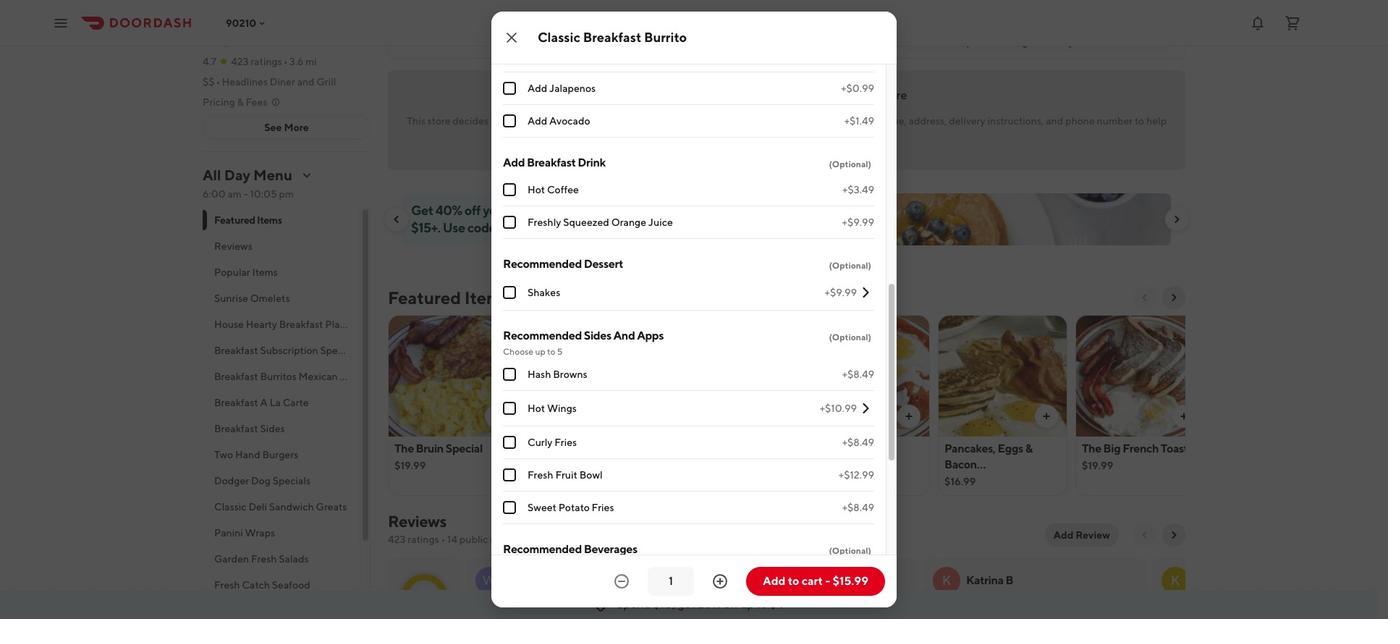 Task type: describe. For each thing, give the bounding box(es) containing it.
+$8.49 for curly fries
[[843, 437, 875, 448]]

1 vertical spatial featured items
[[388, 287, 510, 308]]

Current quantity is 1 number field
[[657, 574, 686, 589]]

(optional) for recommended beverages
[[829, 545, 872, 556]]

choose
[[503, 346, 534, 357]]

add for add pico de gallo
[[528, 18, 548, 29]]

the inside this store decides if its courier or a dasher delivers your order. the store and its courier may receive your name, address, delivery instructions, and phone number to help deliver to you.
[[689, 115, 706, 127]]

3.6 mi
[[289, 56, 317, 67]]

the bruin special $19.99
[[395, 442, 483, 471]]

1 vertical spatial off
[[724, 597, 739, 611]]

add to cart - $15.99
[[763, 574, 869, 588]]

this store decides if its courier or a dasher delivers your order. the store and its courier may receive your name, address, delivery instructions, and phone number to help deliver to you.
[[407, 115, 1167, 141]]

hot for hot wings
[[528, 403, 545, 414]]

add for add jalapenos
[[528, 83, 548, 94]]

1 horizontal spatial previous button of carousel image
[[1140, 292, 1151, 303]]

this
[[860, 88, 879, 102]]

your inside get 40% off your first 2 orders. save up to $10 on orders $15+.  use code 40deal, valid for 45 days
[[483, 203, 509, 218]]

5
[[557, 346, 563, 357]]

classic breakfast burrito dialog
[[492, 0, 897, 619]]

0 horizontal spatial 3.6
[[289, 56, 304, 67]]

1 k from the left
[[943, 573, 952, 588]]

recommended for recommended dessert
[[503, 257, 582, 271]]

recommended beverages
[[503, 543, 638, 556]]

$10,
[[653, 597, 676, 611]]

breakfast sides
[[214, 423, 285, 435]]

closes
[[277, 35, 307, 47]]

order for d
[[846, 601, 869, 612]]

$17.99 button
[[663, 315, 793, 496]]

1 horizontal spatial and
[[733, 115, 751, 127]]

burrito for classic breakfast burrito $15.99
[[532, 458, 568, 471]]

add breakfast drink group
[[503, 155, 875, 239]]

2
[[536, 203, 543, 218]]

+$12.99
[[839, 469, 875, 481]]

cart
[[802, 574, 823, 588]]

hot for hot coffee
[[528, 184, 545, 196]]

delivery
[[950, 115, 986, 127]]

$17.99
[[670, 460, 700, 471]]

2 k from the left
[[1172, 573, 1181, 588]]

2 horizontal spatial and
[[1047, 115, 1064, 127]]

0 items, open order cart image
[[1285, 14, 1302, 32]]

1 horizontal spatial for
[[843, 88, 857, 102]]

delivers
[[600, 115, 635, 127]]

0 vertical spatial 423
[[231, 56, 249, 67]]

$15.99 inside button
[[833, 574, 869, 588]]

reviews for reviews
[[214, 240, 253, 252]]

get
[[678, 597, 696, 611]]

freshly squeezed orange juice
[[528, 217, 673, 228]]

am
[[228, 188, 242, 200]]

group containing add pico de gallo
[[503, 0, 875, 138]]

orders.
[[545, 203, 585, 218]]

breakfast up breakfast a la carte
[[214, 371, 258, 382]]

add item to cart image for chilaquiles
[[904, 411, 915, 422]]

0 vertical spatial next button of carousel image
[[1172, 214, 1183, 225]]

pricing & fees button
[[203, 95, 282, 109]]

w
[[482, 573, 497, 588]]

y
[[773, 574, 780, 587]]

up for recommended sides and apps choose up to 5
[[535, 346, 546, 357]]

first
[[511, 203, 534, 218]]

2 horizontal spatial store
[[881, 88, 908, 102]]

breakfast inside group
[[527, 156, 576, 170]]

0 horizontal spatial ratings
[[251, 56, 282, 67]]

add item to cart image for the bruin special
[[491, 411, 503, 422]]

burgers
[[263, 449, 298, 461]]

help
[[1147, 115, 1167, 127]]

2 horizontal spatial your
[[857, 115, 877, 127]]

classic for classic breakfast burrito $15.99
[[532, 442, 568, 456]]

0 vertical spatial items
[[257, 214, 282, 226]]

burritos
[[260, 371, 297, 382]]

hot coffee
[[528, 184, 579, 196]]

+$1.49
[[845, 115, 875, 127]]

gallo
[[586, 18, 611, 29]]

add review
[[1054, 529, 1111, 541]]

burrito for classic breakfast burrito
[[644, 30, 687, 45]]

house
[[214, 319, 244, 330]]

6:00
[[203, 188, 226, 200]]

• doordash order for d
[[799, 601, 869, 612]]

1 horizontal spatial your
[[637, 115, 658, 127]]

fresh fruit bowl
[[528, 469, 603, 481]]

1 horizontal spatial 3.6
[[1083, 36, 1097, 48]]

add for add breakfast drink
[[503, 156, 525, 170]]

popular items button
[[203, 259, 360, 285]]

menu
[[254, 167, 293, 183]]

sweet
[[528, 502, 557, 514]]

receive
[[821, 115, 855, 127]]

order for w
[[615, 601, 638, 612]]

wings
[[547, 403, 577, 414]]

classic deli sandwich greats button
[[203, 494, 360, 520]]

items inside heading
[[465, 287, 510, 308]]

the bruin special image
[[389, 315, 517, 437]]

hash
[[528, 369, 551, 380]]

add item to cart image for the big french toast
[[1179, 411, 1191, 422]]

different
[[794, 88, 840, 102]]

greats
[[316, 501, 347, 513]]

bruin
[[416, 442, 444, 456]]

if
[[491, 115, 497, 127]]

sandwich
[[269, 501, 314, 513]]

range
[[1005, 36, 1034, 48]]

fresh for catch
[[214, 579, 240, 591]]

1/14/22
[[537, 601, 566, 612]]

pancakes, eggs & bacon ,sausage,special#3
[[945, 442, 1043, 487]]

ratings inside reviews 423 ratings • 14 public reviews
[[408, 534, 439, 545]]

d
[[713, 573, 723, 588]]

$$
[[203, 76, 215, 88]]

dodger
[[214, 475, 249, 487]]

see more button
[[203, 116, 370, 139]]

0 horizontal spatial store
[[428, 115, 451, 127]]

curly fries
[[528, 437, 577, 448]]

beverages
[[584, 543, 638, 556]]

decrease quantity by 1 image
[[613, 573, 631, 590]]

garden fresh salads
[[214, 553, 309, 565]]

phone
[[1066, 115, 1096, 127]]

0 vertical spatial previous button of carousel image
[[391, 214, 403, 225]]

0 horizontal spatial and
[[297, 76, 315, 88]]

featured inside heading
[[388, 287, 461, 308]]

0 vertical spatial may
[[754, 88, 776, 102]]

0 vertical spatial featured items
[[214, 214, 282, 226]]

6:00 am - 10:05 pm
[[203, 188, 294, 200]]

pico
[[550, 18, 570, 29]]

more for see more
[[284, 122, 309, 133]]

pancakes,
[[945, 442, 996, 456]]

to left you.
[[761, 130, 771, 141]]

+$3.49
[[843, 184, 875, 196]]

potato
[[559, 502, 590, 514]]

add pico de gallo
[[528, 18, 611, 29]]

1 horizontal spatial fries
[[592, 502, 614, 514]]

chilaquiles image
[[802, 315, 930, 437]]

a
[[558, 115, 563, 127]]

at
[[309, 35, 319, 47]]

recommended for recommended beverages
[[503, 543, 582, 556]]

0 vertical spatial mi
[[1099, 36, 1111, 48]]

dodger dog specials
[[214, 475, 311, 487]]

number
[[1098, 115, 1133, 127]]

• right 1/14/22
[[568, 601, 571, 612]]

+$0.99
[[842, 83, 875, 94]]

popular
[[214, 266, 250, 278]]

now
[[244, 35, 264, 47]]

• inside reviews 423 ratings • 14 public reviews
[[441, 534, 446, 545]]

toast
[[1161, 442, 1189, 456]]

hand
[[235, 449, 260, 461]]

• right $$
[[216, 76, 220, 88]]

- inside button
[[826, 574, 831, 588]]

special
[[446, 442, 483, 456]]

courier
[[667, 88, 706, 102]]

deli
[[249, 501, 267, 513]]

la
[[270, 397, 281, 408]]

1 vertical spatial 4.7
[[415, 588, 435, 605]]

• right the now
[[268, 35, 272, 47]]

dasher
[[565, 115, 598, 127]]

shakes
[[528, 287, 561, 299]]

+$9.99 inside 'recommended dessert' group
[[825, 287, 857, 299]]

0 horizontal spatial -
[[244, 188, 248, 200]]

1 its from the left
[[499, 115, 510, 127]]

& inside pancakes, eggs & bacon ,sausage,special#3
[[1026, 442, 1033, 456]]

specials for dodger dog specials
[[273, 475, 311, 487]]

breakfast up "hand"
[[214, 423, 258, 435]]

drink
[[578, 156, 606, 170]]

seafood
[[272, 579, 311, 591]]

20%
[[698, 597, 722, 611]]

catch
[[242, 579, 270, 591]]

orders
[[689, 203, 726, 218]]

add for add review
[[1054, 529, 1074, 541]]

to left $4
[[757, 597, 768, 611]]



Task type: vqa. For each thing, say whether or not it's contained in the screenshot.
second 2:45 from the left
no



Task type: locate. For each thing, give the bounding box(es) containing it.
0 horizontal spatial fresh
[[214, 579, 240, 591]]

your down this
[[857, 115, 877, 127]]

up inside recommended sides and apps choose up to 5
[[535, 346, 546, 357]]

0 vertical spatial ratings
[[251, 56, 282, 67]]

reviews down the bruin special $19.99
[[388, 512, 447, 531]]

mi right delivery
[[1099, 36, 1111, 48]]

public
[[460, 534, 488, 545]]

2 courier from the left
[[765, 115, 798, 127]]

burrito inside dialog
[[644, 30, 687, 45]]

off
[[465, 203, 481, 218], [724, 597, 739, 611]]

sides for recommended
[[584, 329, 612, 343]]

1 horizontal spatial up
[[617, 203, 632, 218]]

1 horizontal spatial mi
[[1099, 36, 1111, 48]]

items up reviews button
[[257, 214, 282, 226]]

add review button
[[1046, 524, 1120, 547]]

1 courier from the left
[[512, 115, 544, 127]]

10:05 for pm
[[321, 35, 348, 47]]

ratings up the "$$ • headlines diner and grill" on the top left
[[251, 56, 282, 67]]

1 horizontal spatial store
[[708, 115, 731, 127]]

2 order from the left
[[846, 601, 869, 612]]

10:05 down "menu"
[[250, 188, 277, 200]]

katrina
[[967, 574, 1004, 587]]

the for the big french toast
[[1083, 442, 1102, 456]]

featured down $15+.
[[388, 287, 461, 308]]

doordash down add to cart - $15.99 button
[[804, 601, 844, 612]]

add item to cart image
[[1041, 411, 1053, 422]]

featured items heading
[[388, 286, 510, 309]]

reviews for reviews 423 ratings • 14 public reviews
[[388, 512, 447, 531]]

2 horizontal spatial the
[[1083, 442, 1102, 456]]

the left big
[[1083, 442, 1102, 456]]

doordash left spend
[[573, 601, 613, 612]]

(optional) inside add breakfast drink group
[[829, 159, 872, 170]]

1 vertical spatial 423
[[388, 534, 406, 545]]

classic up 'fresh fruit bowl'
[[532, 442, 568, 456]]

0 vertical spatial burrito
[[644, 30, 687, 45]]

add up 'or'
[[528, 83, 548, 94]]

1 horizontal spatial the
[[689, 115, 706, 127]]

previous image
[[1140, 529, 1151, 541]]

1 horizontal spatial $19.99
[[1083, 460, 1114, 471]]

2 horizontal spatial up
[[741, 597, 755, 611]]

1 • doordash order from the left
[[568, 601, 638, 612]]

up down the daniel
[[741, 597, 755, 611]]

classic inside button
[[214, 501, 247, 513]]

recommended up 5
[[503, 329, 582, 343]]

10:05 for pm
[[250, 188, 277, 200]]

hearty
[[246, 319, 277, 330]]

0 horizontal spatial k
[[943, 573, 952, 588]]

• left 14
[[441, 534, 446, 545]]

&
[[237, 96, 244, 108], [1026, 442, 1033, 456]]

40%
[[436, 203, 463, 218]]

chilaquiles
[[807, 442, 864, 456]]

wraps
[[245, 527, 275, 539]]

0 vertical spatial hot
[[528, 184, 545, 196]]

+$8.49 for hash browns
[[843, 369, 875, 380]]

dessert
[[584, 257, 623, 271]]

0 horizontal spatial more
[[284, 122, 309, 133]]

2 vertical spatial fresh
[[214, 579, 240, 591]]

10:05 right at at the top of page
[[321, 35, 348, 47]]

pm
[[350, 35, 366, 47]]

3 (optional) from the top
[[829, 332, 872, 343]]

add up first
[[503, 156, 525, 170]]

katrina b
[[967, 574, 1014, 587]]

fries
[[555, 437, 577, 448], [592, 502, 614, 514]]

add inside button
[[1054, 529, 1074, 541]]

0 horizontal spatial the
[[395, 442, 414, 456]]

0 horizontal spatial featured items
[[214, 214, 282, 226]]

fries right 'curly'
[[555, 437, 577, 448]]

1 vertical spatial burrito
[[532, 458, 568, 471]]

$19.99 inside the bruin special $19.99
[[395, 460, 426, 471]]

next button of carousel image
[[1172, 214, 1183, 225], [1169, 292, 1180, 303]]

add inside button
[[763, 574, 786, 588]]

1 horizontal spatial -
[[826, 574, 831, 588]]

up inside get 40% off your first 2 orders. save up to $10 on orders $15+.  use code 40deal, valid for 45 days
[[617, 203, 632, 218]]

0 horizontal spatial $15.99
[[532, 476, 564, 487]]

fresh inside button
[[214, 579, 240, 591]]

0 horizontal spatial add item to cart image
[[491, 411, 503, 422]]

joe's breakfast image
[[664, 315, 792, 437]]

featured items down 6:00 am - 10:05 pm on the top left of the page
[[214, 214, 282, 226]]

breakfast burritos mexican morning favorites
[[214, 371, 423, 382]]

classic down pico
[[538, 30, 581, 45]]

sides down la
[[260, 423, 285, 435]]

1 horizontal spatial featured
[[388, 287, 461, 308]]

specials for breakfast subscription specials
[[320, 345, 358, 356]]

see more
[[264, 122, 309, 133]]

orange
[[612, 217, 647, 228]]

fresh catch seafood
[[214, 579, 311, 591]]

+$8.49 up +$12.99
[[843, 437, 875, 448]]

the right "order."
[[689, 115, 706, 127]]

to
[[1135, 115, 1145, 127], [761, 130, 771, 141], [634, 203, 646, 218], [548, 346, 556, 357], [788, 574, 800, 588], [757, 597, 768, 611]]

more right see
[[284, 122, 309, 133]]

2 vertical spatial up
[[741, 597, 755, 611]]

classic for classic breakfast burrito
[[538, 30, 581, 45]]

1 vertical spatial specials
[[273, 475, 311, 487]]

0 horizontal spatial fries
[[555, 437, 577, 448]]

may left be
[[754, 88, 776, 102]]

for inside get 40% off your first 2 orders. save up to $10 on orders $15+.  use code 40deal, valid for 45 days
[[584, 220, 600, 235]]

$15.99 right cart
[[833, 574, 869, 588]]

14
[[448, 534, 458, 545]]

+$9.99 inside add breakfast drink group
[[843, 217, 875, 228]]

0 vertical spatial specials
[[320, 345, 358, 356]]

house hearty breakfast plates button
[[203, 311, 360, 337]]

hot left wings
[[528, 403, 545, 414]]

pancakes, eggs & bacon ,sausage,special#3 image
[[939, 315, 1067, 437]]

its
[[499, 115, 510, 127], [753, 115, 763, 127]]

reviews
[[490, 534, 525, 545]]

1 vertical spatial +$9.99
[[825, 287, 857, 299]]

1 +$8.49 from the top
[[843, 369, 875, 380]]

order.
[[660, 115, 687, 127]]

k left katrina
[[943, 573, 952, 588]]

specials inside dodger dog specials button
[[273, 475, 311, 487]]

courier tracking may be different for this store
[[667, 88, 908, 102]]

(optional) inside recommended sides and apps group
[[829, 332, 872, 343]]

to inside button
[[788, 574, 800, 588]]

courier left 'or'
[[512, 115, 544, 127]]

open menu image
[[52, 14, 70, 32]]

items inside button
[[252, 266, 278, 278]]

carte
[[283, 397, 309, 408]]

breakfast down the house
[[214, 345, 258, 356]]

0 vertical spatial fries
[[555, 437, 577, 448]]

sides
[[584, 329, 612, 343], [260, 423, 285, 435]]

this
[[407, 115, 426, 127]]

• doordash order down add to cart - $15.99 button
[[799, 601, 869, 612]]

None checkbox
[[503, 49, 516, 62], [503, 115, 516, 128], [503, 216, 516, 229], [503, 286, 516, 299], [503, 368, 516, 381], [503, 402, 516, 415], [503, 436, 516, 449], [503, 469, 516, 482], [503, 501, 516, 514], [503, 49, 516, 62], [503, 115, 516, 128], [503, 216, 516, 229], [503, 286, 516, 299], [503, 368, 516, 381], [503, 402, 516, 415], [503, 436, 516, 449], [503, 469, 516, 482], [503, 501, 516, 514]]

1 vertical spatial hot
[[528, 403, 545, 414]]

2 +$8.49 from the top
[[843, 437, 875, 448]]

breakfast left a
[[214, 397, 258, 408]]

add left pico
[[528, 18, 548, 29]]

add breakfast drink
[[503, 156, 606, 170]]

specials inside breakfast subscription specials button
[[320, 345, 358, 356]]

featured items down use
[[388, 287, 510, 308]]

add left the review
[[1054, 529, 1074, 541]]

1 horizontal spatial &
[[1026, 442, 1033, 456]]

hot inside add breakfast drink group
[[528, 184, 545, 196]]

add up $4
[[763, 574, 786, 588]]

reviews inside reviews 423 ratings • 14 public reviews
[[388, 512, 447, 531]]

0 horizontal spatial order
[[615, 601, 638, 612]]

items left shakes
[[465, 287, 510, 308]]

up left 5
[[535, 346, 546, 357]]

get
[[411, 203, 433, 218]]

1 vertical spatial up
[[535, 346, 546, 357]]

spend $10, get 20% off up to $4
[[617, 597, 784, 611]]

sides inside recommended sides and apps choose up to 5
[[584, 329, 612, 343]]

pricing
[[203, 96, 235, 108]]

0 horizontal spatial its
[[499, 115, 510, 127]]

k
[[943, 573, 952, 588], [1172, 573, 1181, 588]]

panini
[[214, 527, 243, 539]]

save
[[587, 203, 615, 218]]

• right 2/27/22
[[799, 601, 802, 612]]

1 horizontal spatial $15.99
[[833, 574, 869, 588]]

and down 3.6 mi
[[297, 76, 315, 88]]

1 vertical spatial next button of carousel image
[[1169, 292, 1180, 303]]

1 vertical spatial previous button of carousel image
[[1140, 292, 1151, 303]]

1 vertical spatial $15.99
[[833, 574, 869, 588]]

3.6 down closes
[[289, 56, 304, 67]]

0 horizontal spatial 423
[[231, 56, 249, 67]]

0 horizontal spatial up
[[535, 346, 546, 357]]

burrito inside classic breakfast burrito $15.99
[[532, 458, 568, 471]]

breakfast burritos mexican morning favorites button
[[203, 364, 423, 390]]

see
[[264, 122, 282, 133]]

add item to cart image
[[491, 411, 503, 422], [904, 411, 915, 422], [1179, 411, 1191, 422]]

up up days
[[617, 203, 632, 218]]

0 vertical spatial up
[[617, 203, 632, 218]]

you.
[[773, 130, 792, 141]]

1 recommended from the top
[[503, 257, 582, 271]]

0 horizontal spatial mi
[[306, 56, 317, 67]]

1 vertical spatial items
[[252, 266, 278, 278]]

all day menu
[[203, 167, 293, 183]]

be
[[778, 88, 792, 102]]

breakfast down gallo
[[583, 30, 642, 45]]

& inside button
[[237, 96, 244, 108]]

avocado
[[550, 115, 591, 127]]

2 horizontal spatial fresh
[[528, 469, 554, 481]]

1 hot from the top
[[528, 184, 545, 196]]

+$8.49 for sweet potato fries
[[843, 502, 875, 514]]

increase quantity by 1 image
[[712, 573, 729, 590]]

423 ratings •
[[231, 56, 288, 67]]

sides for breakfast
[[260, 423, 285, 435]]

3 +$8.49 from the top
[[843, 502, 875, 514]]

expanded range delivery • 3.6 mi image
[[1157, 36, 1168, 48]]

0 horizontal spatial 10:05
[[250, 188, 277, 200]]

your up code
[[483, 203, 509, 218]]

• left 3.6 mi
[[284, 56, 288, 67]]

2 vertical spatial items
[[465, 287, 510, 308]]

to left 'help'
[[1135, 115, 1145, 127]]

breakfast up bowl
[[570, 442, 619, 456]]

0 horizontal spatial sides
[[260, 423, 285, 435]]

ratings down reviews link
[[408, 534, 439, 545]]

dashpass
[[219, 15, 264, 27]]

0 vertical spatial sides
[[584, 329, 612, 343]]

1 vertical spatial fries
[[592, 502, 614, 514]]

1 horizontal spatial its
[[753, 115, 763, 127]]

plates
[[325, 319, 354, 330]]

get 40% off your first 2 orders. save up to $10 on orders $15+.  use code 40deal, valid for 45 days
[[411, 203, 726, 235]]

1 add item to cart image from the left
[[491, 411, 503, 422]]

a
[[260, 397, 268, 408]]

fresh inside recommended sides and apps group
[[528, 469, 554, 481]]

the big french toast image
[[1077, 315, 1205, 437]]

classic down dodger
[[214, 501, 247, 513]]

• closes at 10:05 pm
[[268, 35, 366, 47]]

• doordash order for w
[[568, 601, 638, 612]]

recommended dessert group
[[503, 257, 875, 311]]

breakfast a la carte
[[214, 397, 309, 408]]

breakfast up subscription
[[279, 319, 323, 330]]

hot inside recommended sides and apps group
[[528, 403, 545, 414]]

0 horizontal spatial for
[[584, 220, 600, 235]]

bacon
[[945, 458, 977, 471]]

0 vertical spatial +$8.49
[[843, 369, 875, 380]]

off right 20%
[[724, 597, 739, 611]]

and up the deliver
[[733, 115, 751, 127]]

courier up you.
[[765, 115, 798, 127]]

expanded
[[956, 36, 1003, 48]]

0 vertical spatial classic
[[538, 30, 581, 45]]

0 vertical spatial 4.7
[[203, 56, 217, 67]]

(optional) for recommended dessert
[[829, 260, 872, 271]]

$16.99
[[945, 476, 976, 487]]

1 vertical spatial +$8.49
[[843, 437, 875, 448]]

add item to cart image left hot wings
[[491, 411, 503, 422]]

1 doordash from the left
[[573, 601, 613, 612]]

group
[[503, 0, 875, 138]]

1 horizontal spatial fresh
[[251, 553, 277, 565]]

your left "order."
[[637, 115, 658, 127]]

apps
[[637, 329, 664, 343]]

breakfast up hot coffee
[[527, 156, 576, 170]]

decides
[[453, 115, 489, 127]]

1 vertical spatial mi
[[306, 56, 317, 67]]

doordash for w
[[573, 601, 613, 612]]

courier
[[512, 115, 544, 127], [765, 115, 798, 127]]

0 horizontal spatial courier
[[512, 115, 544, 127]]

panini wraps button
[[203, 520, 360, 546]]

& left fees
[[237, 96, 244, 108]]

0 horizontal spatial 4.7
[[203, 56, 217, 67]]

45
[[603, 220, 618, 235]]

off inside get 40% off your first 2 orders. save up to $10 on orders $15+.  use code 40deal, valid for 45 days
[[465, 203, 481, 218]]

4 (optional) from the top
[[829, 545, 872, 556]]

breakfast subscription specials button
[[203, 337, 360, 364]]

add inside group
[[503, 156, 525, 170]]

more down the receive
[[822, 130, 847, 141]]

423 inside reviews 423 ratings • 14 public reviews
[[388, 534, 406, 545]]

its right if at the left top of the page
[[499, 115, 510, 127]]

$15.99 up the 'sweet'
[[532, 476, 564, 487]]

$19.99 down bruin
[[395, 460, 426, 471]]

to inside recommended sides and apps choose up to 5
[[548, 346, 556, 357]]

sides inside breakfast sides button
[[260, 423, 285, 435]]

coffee
[[547, 184, 579, 196]]

add left a on the left top of page
[[528, 115, 548, 127]]

add to cart - $15.99 button
[[747, 567, 886, 596]]

browns
[[553, 369, 588, 380]]

+$8.49 up +$10.99
[[843, 369, 875, 380]]

fresh inside button
[[251, 553, 277, 565]]

featured
[[214, 214, 255, 226], [388, 287, 461, 308]]

to up days
[[634, 203, 646, 218]]

items up omelets
[[252, 266, 278, 278]]

reviews inside button
[[214, 240, 253, 252]]

recommended inside recommended sides and apps choose up to 5
[[503, 329, 582, 343]]

0 vertical spatial off
[[465, 203, 481, 218]]

2 hot from the top
[[528, 403, 545, 414]]

burrito down curly fries
[[532, 458, 568, 471]]

2 • doordash order from the left
[[799, 601, 869, 612]]

add for add to cart - $15.99
[[763, 574, 786, 588]]

$19.99 down big
[[1083, 460, 1114, 471]]

off up code
[[465, 203, 481, 218]]

and left phone
[[1047, 115, 1064, 127]]

0 vertical spatial recommended
[[503, 257, 582, 271]]

doordash for d
[[804, 601, 844, 612]]

the inside the big french toast $19.99
[[1083, 442, 1102, 456]]

to right y
[[788, 574, 800, 588]]

fruit
[[556, 469, 578, 481]]

reviews up popular
[[214, 240, 253, 252]]

may up learn
[[800, 115, 819, 127]]

1 vertical spatial 10:05
[[250, 188, 277, 200]]

add item to cart image right +$10.99
[[904, 411, 915, 422]]

k down next icon
[[1172, 573, 1181, 588]]

1 horizontal spatial off
[[724, 597, 739, 611]]

1 horizontal spatial 423
[[388, 534, 406, 545]]

may inside this store decides if its courier or a dasher delivers your order. the store and its courier may receive your name, address, delivery instructions, and phone number to help deliver to you.
[[800, 115, 819, 127]]

hot wings
[[528, 403, 577, 414]]

0 horizontal spatial your
[[483, 203, 509, 218]]

0 vertical spatial -
[[244, 188, 248, 200]]

add item to cart image up toast
[[1179, 411, 1191, 422]]

fresh for fruit
[[528, 469, 554, 481]]

1 horizontal spatial featured items
[[388, 287, 510, 308]]

423 down reviews link
[[388, 534, 406, 545]]

more
[[284, 122, 309, 133], [822, 130, 847, 141]]

recommended up shakes
[[503, 257, 582, 271]]

0 vertical spatial fresh
[[528, 469, 554, 481]]

2 vertical spatial classic
[[214, 501, 247, 513]]

None checkbox
[[503, 17, 516, 30], [503, 82, 516, 95], [503, 183, 516, 196], [503, 17, 516, 30], [503, 82, 516, 95], [503, 183, 516, 196]]

add for add avocado
[[528, 115, 548, 127]]

squeezed
[[564, 217, 610, 228]]

2 horizontal spatial add item to cart image
[[1179, 411, 1191, 422]]

0 horizontal spatial &
[[237, 96, 244, 108]]

day
[[224, 167, 251, 183]]

(optional) for add breakfast drink
[[829, 159, 872, 170]]

recommended down the 'sweet'
[[503, 543, 582, 556]]

the for the bruin special
[[395, 442, 414, 456]]

classic for classic deli sandwich greats
[[214, 501, 247, 513]]

1 vertical spatial recommended
[[503, 329, 582, 343]]

1 vertical spatial sides
[[260, 423, 285, 435]]

1 (optional) from the top
[[829, 159, 872, 170]]

previous button of carousel image
[[391, 214, 403, 225], [1140, 292, 1151, 303]]

0 vertical spatial featured
[[214, 214, 255, 226]]

fresh up fresh catch seafood
[[251, 553, 277, 565]]

423 down open now
[[231, 56, 249, 67]]

next image
[[1169, 529, 1180, 541]]

1 vertical spatial for
[[584, 220, 600, 235]]

1 horizontal spatial • doordash order
[[799, 601, 869, 612]]

classic inside classic breakfast burrito $15.99
[[532, 442, 568, 456]]

0 vertical spatial $15.99
[[532, 476, 564, 487]]

code
[[468, 220, 496, 235]]

1 vertical spatial ratings
[[408, 534, 439, 545]]

1 vertical spatial &
[[1026, 442, 1033, 456]]

0 horizontal spatial off
[[465, 203, 481, 218]]

Pickup radio
[[457, 7, 522, 30]]

90210
[[226, 17, 257, 29]]

fresh down garden
[[214, 579, 240, 591]]

dodger dog specials button
[[203, 468, 360, 494]]

recommended sides and apps group
[[503, 328, 875, 524]]

order down decrease quantity by 1 icon
[[615, 601, 638, 612]]

sunrise omelets
[[214, 293, 290, 304]]

sunrise
[[214, 293, 248, 304]]

for left 45
[[584, 220, 600, 235]]

$15.99 inside classic breakfast burrito $15.99
[[532, 476, 564, 487]]

0 horizontal spatial burrito
[[532, 458, 568, 471]]

2 add item to cart image from the left
[[904, 411, 915, 422]]

close classic breakfast burrito image
[[503, 29, 521, 46]]

hot
[[528, 184, 545, 196], [528, 403, 545, 414]]

0 horizontal spatial specials
[[273, 475, 311, 487]]

1 horizontal spatial 10:05
[[321, 35, 348, 47]]

$19.99 inside the big french toast $19.99
[[1083, 460, 1114, 471]]

sides left the and
[[584, 329, 612, 343]]

(optional) inside 'recommended dessert' group
[[829, 260, 872, 271]]

sunrise omelets button
[[203, 285, 360, 311]]

tracking
[[709, 88, 752, 102]]

more inside 'button'
[[284, 122, 309, 133]]

1 $19.99 from the left
[[395, 460, 426, 471]]

1 vertical spatial 3.6
[[289, 56, 304, 67]]

4.7
[[203, 56, 217, 67], [415, 588, 435, 605]]

3 add item to cart image from the left
[[1179, 411, 1191, 422]]

1 horizontal spatial add item to cart image
[[904, 411, 915, 422]]

specials down plates
[[320, 345, 358, 356]]

mi down at at the top of page
[[306, 56, 317, 67]]

the left bruin
[[395, 442, 414, 456]]

pricing & fees
[[203, 96, 267, 108]]

for
[[843, 88, 857, 102], [584, 220, 600, 235]]

3 recommended from the top
[[503, 543, 582, 556]]

featured down am
[[214, 214, 255, 226]]

the inside the bruin special $19.99
[[395, 442, 414, 456]]

for left this
[[843, 88, 857, 102]]

classic
[[538, 30, 581, 45], [532, 442, 568, 456], [214, 501, 247, 513]]

2 doordash from the left
[[804, 601, 844, 612]]

1 horizontal spatial sides
[[584, 329, 612, 343]]

to inside get 40% off your first 2 orders. save up to $10 on orders $15+.  use code 40deal, valid for 45 days
[[634, 203, 646, 218]]

• right delivery
[[1077, 36, 1081, 48]]

1 vertical spatial featured
[[388, 287, 461, 308]]

1 order from the left
[[615, 601, 638, 612]]

+$10.99
[[820, 403, 857, 414]]

fresh left the fruit
[[528, 469, 554, 481]]

2 (optional) from the top
[[829, 260, 872, 271]]

more for learn more
[[822, 130, 847, 141]]

specials up sandwich
[[273, 475, 311, 487]]

recommended for recommended sides and apps choose up to 5
[[503, 329, 582, 343]]

instructions,
[[988, 115, 1045, 127]]

its up the deliver
[[753, 115, 763, 127]]

2 $19.99 from the left
[[1083, 460, 1114, 471]]

1 horizontal spatial specials
[[320, 345, 358, 356]]

notification bell image
[[1250, 14, 1267, 32]]

up for spend $10, get 20% off up to $4
[[741, 597, 755, 611]]

classic inside dialog
[[538, 30, 581, 45]]

breakfast inside classic breakfast burrito $15.99
[[570, 442, 619, 456]]

classic breakfast burrito image
[[526, 315, 655, 437]]

2 recommended from the top
[[503, 329, 582, 343]]

2 its from the left
[[753, 115, 763, 127]]

fries right the potato
[[592, 502, 614, 514]]



